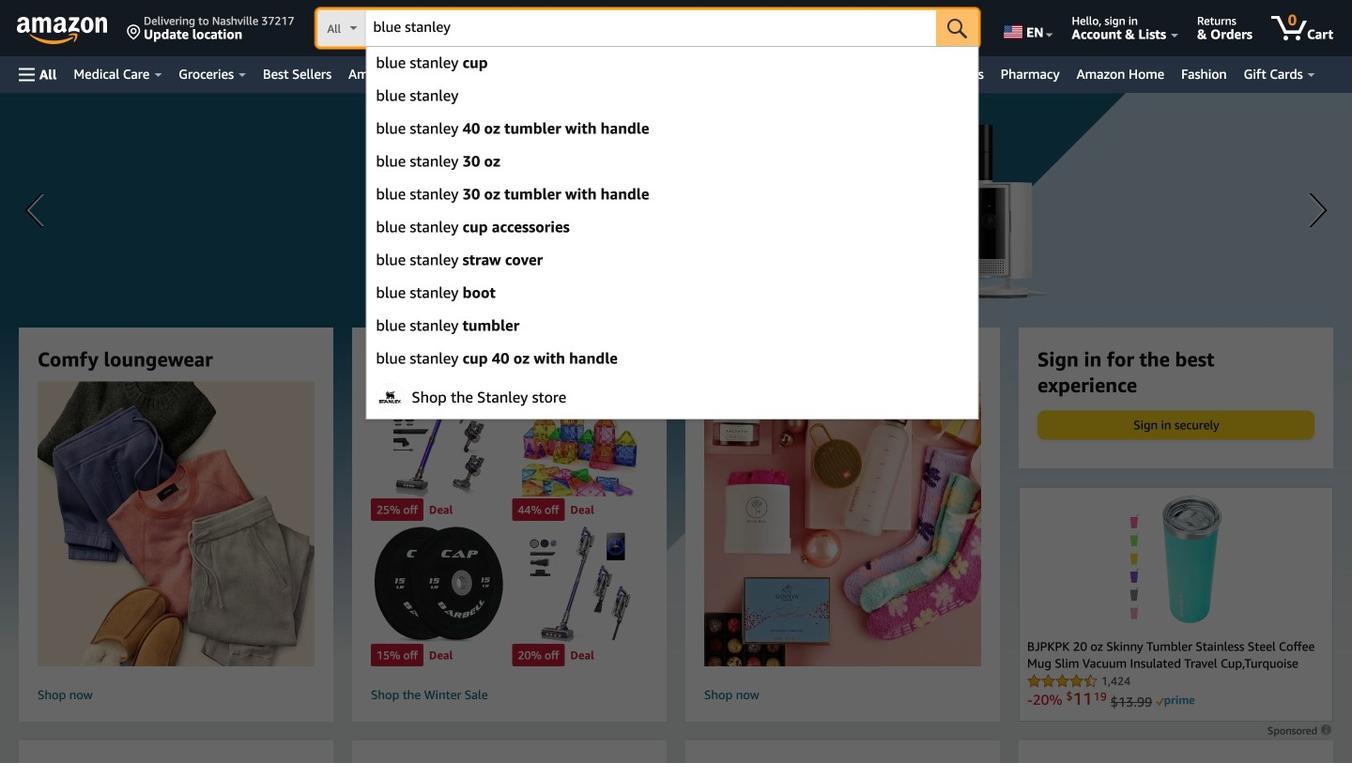 Task type: describe. For each thing, give the bounding box(es) containing it.
buture cordless vacuum cleaner, 450w 38kpa powerful stick vacuum with 55min runtime detachable battery, touch display and 1.5l large dust cup, vacuum cleaners for hardwood floor carpet car pet image
[[371, 382, 507, 497]]

shop the stanley store image
[[376, 383, 404, 411]]

magnetic building blocks set for kids age 3-8 - encourage creativity & develop fine motor skills with sensory magnet tiles toys image
[[512, 382, 648, 497]]

none search field inside navigation navigation
[[317, 9, 979, 49]]

cordless vacuum cleaner, 500w stick vacuum cleaner, olcd color screen display, up to 55mins, 8 animation modes, multi-cone filtration, handheld vacuum for hardwood floors, carpets, pet hair s14 image
[[512, 527, 648, 643]]

amazon image
[[17, 17, 108, 45]]



Task type: locate. For each thing, give the bounding box(es) containing it.
cap barbell best olympic bumper plate set, black with white logo, 15 lb pair image
[[371, 527, 507, 643]]

comfy loungewear image
[[0, 382, 354, 667]]

Search Amazon text field
[[366, 10, 937, 46]]

None submit
[[937, 9, 979, 47]]

none submit inside search box
[[937, 9, 979, 47]]

navigation navigation
[[0, 0, 1353, 420]]

None search field
[[317, 9, 979, 49]]

shop winter sale deals image
[[665, 382, 1021, 667]]

main content
[[0, 93, 1353, 764]]



Task type: vqa. For each thing, say whether or not it's contained in the screenshot.
Black Friday Is Now An Nfl Game Day LINK on the right of the page
no



